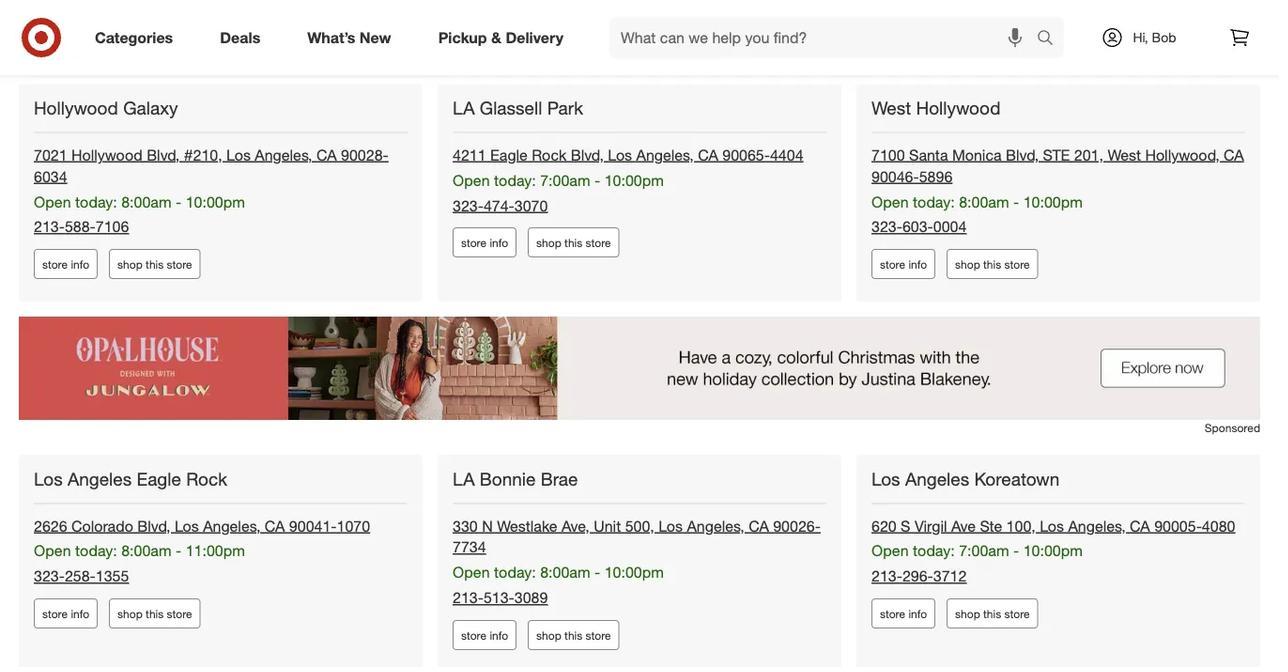Task type: locate. For each thing, give the bounding box(es) containing it.
4080
[[1202, 517, 1236, 535]]

- inside 620 s virgil ave ste 100, los angeles, ca 90005-4080 open today: 7:00am - 10:00pm 213-296-3712
[[1014, 542, 1020, 560]]

shop down "0004"
[[956, 257, 981, 271]]

hollywood inside the 7021 hollywood blvd, #210, los angeles, ca 90028- 6034 open today: 8:00am - 10:00pm 213-588-7106
[[71, 146, 143, 164]]

1 horizontal spatial rock
[[532, 146, 567, 164]]

los inside the 7021 hollywood blvd, #210, los angeles, ca 90028- 6034 open today: 8:00am - 10:00pm 213-588-7106
[[227, 146, 251, 164]]

open down 620
[[872, 542, 909, 560]]

7021 hollywood blvd, #210, los angeles, ca 90028- 6034 link
[[34, 146, 389, 186]]

today: up 213-588-7106 link
[[75, 192, 117, 211]]

open down 2626
[[34, 542, 71, 560]]

10:00pm inside "7100 santa monica blvd, ste 201, west hollywood, ca 90046-5896 open today: 8:00am - 10:00pm 323-603-0004"
[[1024, 192, 1083, 211]]

620 s virgil ave ste 100, los angeles, ca 90005-4080 open today: 7:00am - 10:00pm 213-296-3712
[[872, 517, 1236, 585]]

angeles, inside the 7021 hollywood blvd, #210, los angeles, ca 90028- 6034 open today: 8:00am - 10:00pm 213-588-7106
[[255, 146, 312, 164]]

store info for los angeles koreatown
[[880, 606, 927, 620]]

1 vertical spatial eagle
[[137, 468, 181, 490]]

info for los angeles eagle rock
[[71, 606, 89, 620]]

hollywood galaxy
[[34, 97, 178, 119]]

ca right hollywood,
[[1224, 146, 1245, 164]]

5896
[[919, 167, 953, 186]]

los angeles eagle rock link
[[34, 468, 231, 490]]

2626
[[34, 517, 67, 535]]

213- down 620
[[872, 567, 903, 585]]

west right 201,
[[1108, 146, 1142, 164]]

rock inside the 4211 eagle rock blvd, los angeles, ca 90065-4404 open today: 7:00am - 10:00pm 323-474-3070
[[532, 146, 567, 164]]

shop this store for los angeles eagle rock
[[118, 606, 192, 620]]

474-
[[484, 196, 515, 215]]

2 vertical spatial 213-
[[453, 589, 484, 607]]

store
[[461, 23, 487, 37], [586, 23, 611, 37], [1005, 23, 1030, 37], [42, 24, 68, 39], [461, 236, 487, 250], [586, 236, 611, 250], [42, 257, 68, 271], [167, 257, 192, 271], [880, 257, 906, 271], [1005, 257, 1030, 271], [42, 606, 68, 620], [167, 606, 192, 620], [880, 606, 906, 620], [1005, 606, 1030, 620], [461, 628, 487, 642], [586, 628, 611, 642]]

ca left 90065-
[[698, 146, 719, 164]]

angeles
[[68, 468, 132, 490], [906, 468, 970, 490]]

hollywood
[[34, 97, 118, 119], [917, 97, 1001, 119], [71, 146, 143, 164]]

shop right &
[[537, 23, 562, 37]]

blvd, inside "7100 santa monica blvd, ste 201, west hollywood, ca 90046-5896 open today: 8:00am - 10:00pm 323-603-0004"
[[1006, 146, 1039, 164]]

open down 4211 on the top left of page
[[453, 171, 490, 189]]

213- for los angeles koreatown
[[872, 567, 903, 585]]

- down 7021 hollywood blvd, #210, los angeles, ca 90028- 6034 link at left
[[176, 192, 182, 211]]

info down 588-
[[71, 257, 89, 271]]

today: down virgil
[[913, 542, 955, 560]]

296-
[[903, 567, 934, 585]]

blvd, left ste
[[1006, 146, 1039, 164]]

la glassell park
[[453, 97, 583, 119]]

7:00am down ste
[[959, 542, 1010, 560]]

0 horizontal spatial 213-
[[34, 218, 65, 236]]

hollywood galaxy link
[[34, 97, 182, 120]]

8:00am up "0004"
[[959, 192, 1010, 211]]

open inside "7100 santa monica blvd, ste 201, west hollywood, ca 90046-5896 open today: 8:00am - 10:00pm 323-603-0004"
[[872, 192, 909, 211]]

angeles up colorado
[[68, 468, 132, 490]]

ca inside 2626 colorado blvd, los angeles, ca 90041-1070 open today: 8:00am - 11:00pm 323-258-1355
[[265, 517, 285, 535]]

open down 90046-
[[872, 192, 909, 211]]

- down 100,
[[1014, 542, 1020, 560]]

shop down 7106
[[118, 257, 143, 271]]

info
[[490, 23, 508, 37], [71, 24, 89, 39], [490, 236, 508, 250], [71, 257, 89, 271], [909, 257, 927, 271], [71, 606, 89, 620], [909, 606, 927, 620], [490, 628, 508, 642]]

today: inside the 4211 eagle rock blvd, los angeles, ca 90065-4404 open today: 7:00am - 10:00pm 323-474-3070
[[494, 171, 536, 189]]

rock up 2626 colorado blvd, los angeles, ca 90041-1070 link
[[186, 468, 227, 490]]

hollywood up 7021
[[34, 97, 118, 119]]

- inside 330 n westlake ave, unit 500, los angeles, ca 90026- 7734 open today: 8:00am - 10:00pm 213-513-3089
[[595, 563, 601, 582]]

ca left the '90041-'
[[265, 517, 285, 535]]

1 vertical spatial la
[[453, 468, 475, 490]]

1070
[[337, 517, 370, 535]]

- down 4211 eagle rock blvd, los angeles, ca 90065-4404 link
[[595, 171, 601, 189]]

la up 4211 on the top left of page
[[453, 97, 475, 119]]

1 horizontal spatial eagle
[[490, 146, 528, 164]]

shop this store button for los angeles koreatown
[[947, 598, 1039, 628]]

323- down 90046-
[[872, 218, 903, 236]]

323- down 2626
[[34, 567, 65, 585]]

ca
[[317, 146, 337, 164], [698, 146, 719, 164], [1224, 146, 1245, 164], [265, 517, 285, 535], [749, 517, 769, 535], [1130, 517, 1151, 535]]

today: inside 330 n westlake ave, unit 500, los angeles, ca 90026- 7734 open today: 8:00am - 10:00pm 213-513-3089
[[494, 563, 536, 582]]

10:00pm down 620 s virgil ave ste 100, los angeles, ca 90005-4080 link in the bottom right of the page
[[1024, 542, 1083, 560]]

angeles, right #210,
[[255, 146, 312, 164]]

1 vertical spatial rock
[[186, 468, 227, 490]]

west up 7100
[[872, 97, 912, 119]]

213- for la bonnie brae
[[453, 589, 484, 607]]

0004
[[934, 218, 967, 236]]

6034
[[34, 167, 67, 186]]

this
[[565, 23, 583, 37], [984, 23, 1002, 37], [565, 236, 583, 250], [146, 257, 164, 271], [984, 257, 1002, 271], [146, 606, 164, 620], [984, 606, 1002, 620], [565, 628, 583, 642]]

delivery
[[506, 28, 564, 47]]

angeles, right '500,'
[[687, 517, 745, 535]]

store info link for los angeles koreatown
[[872, 598, 936, 628]]

today: up 213-513-3089 link
[[494, 563, 536, 582]]

10:00pm inside 620 s virgil ave ste 100, los angeles, ca 90005-4080 open today: 7:00am - 10:00pm 213-296-3712
[[1024, 542, 1083, 560]]

0 vertical spatial 213-
[[34, 218, 65, 236]]

open inside the 4211 eagle rock blvd, los angeles, ca 90065-4404 open today: 7:00am - 10:00pm 323-474-3070
[[453, 171, 490, 189]]

213- down 6034
[[34, 218, 65, 236]]

today: up the 323-474-3070 link
[[494, 171, 536, 189]]

shop this store button for la glassell park
[[528, 228, 620, 258]]

10:00pm inside the 7021 hollywood blvd, #210, los angeles, ca 90028- 6034 open today: 8:00am - 10:00pm 213-588-7106
[[186, 192, 245, 211]]

0 vertical spatial 323-
[[453, 196, 484, 215]]

2 la from the top
[[453, 468, 475, 490]]

11:00pm
[[186, 542, 245, 560]]

store info link for hollywood galaxy
[[34, 249, 98, 279]]

angeles, right 100,
[[1069, 517, 1126, 535]]

7:00am up 3070
[[540, 171, 591, 189]]

0 horizontal spatial west
[[872, 97, 912, 119]]

open inside 330 n westlake ave, unit 500, los angeles, ca 90026- 7734 open today: 8:00am - 10:00pm 213-513-3089
[[453, 563, 490, 582]]

2 horizontal spatial 213-
[[872, 567, 903, 585]]

90028-
[[341, 146, 389, 164]]

10:00pm for la bonnie brae
[[605, 563, 664, 582]]

angeles, inside the 4211 eagle rock blvd, los angeles, ca 90065-4404 open today: 7:00am - 10:00pm 323-474-3070
[[637, 146, 694, 164]]

shop this store
[[537, 23, 611, 37], [956, 23, 1030, 37], [537, 236, 611, 250], [118, 257, 192, 271], [956, 257, 1030, 271], [118, 606, 192, 620], [956, 606, 1030, 620], [537, 628, 611, 642]]

8:00am inside 2626 colorado blvd, los angeles, ca 90041-1070 open today: 8:00am - 11:00pm 323-258-1355
[[121, 542, 172, 560]]

los angeles koreatown link
[[872, 468, 1064, 490]]

shop
[[537, 23, 562, 37], [956, 23, 981, 37], [537, 236, 562, 250], [118, 257, 143, 271], [956, 257, 981, 271], [118, 606, 143, 620], [956, 606, 981, 620], [537, 628, 562, 642]]

323- down 4211 on the top left of page
[[453, 196, 484, 215]]

open inside 2626 colorado blvd, los angeles, ca 90041-1070 open today: 8:00am - 11:00pm 323-258-1355
[[34, 542, 71, 560]]

213-
[[34, 218, 65, 236], [872, 567, 903, 585], [453, 589, 484, 607]]

ca inside the 4211 eagle rock blvd, los angeles, ca 90065-4404 open today: 7:00am - 10:00pm 323-474-3070
[[698, 146, 719, 164]]

0 horizontal spatial 7:00am
[[540, 171, 591, 189]]

pickup
[[438, 28, 487, 47]]

2626 colorado blvd, los angeles, ca 90041-1070 open today: 8:00am - 11:00pm 323-258-1355
[[34, 517, 370, 585]]

info down 258-
[[71, 606, 89, 620]]

store info link for west hollywood
[[872, 249, 936, 279]]

8:00am up 7106
[[121, 192, 172, 211]]

1 horizontal spatial 323-
[[453, 196, 484, 215]]

- down 7100 santa monica blvd, ste 201, west hollywood, ca 90046-5896 link
[[1014, 192, 1020, 211]]

angeles, inside 330 n westlake ave, unit 500, los angeles, ca 90026- 7734 open today: 8:00am - 10:00pm 213-513-3089
[[687, 517, 745, 535]]

620
[[872, 517, 897, 535]]

588-
[[65, 218, 96, 236]]

10:00pm
[[605, 171, 664, 189], [186, 192, 245, 211], [1024, 192, 1083, 211], [1024, 542, 1083, 560], [605, 563, 664, 582]]

today:
[[494, 171, 536, 189], [75, 192, 117, 211], [913, 192, 955, 211], [75, 542, 117, 560], [913, 542, 955, 560], [494, 563, 536, 582]]

323- inside "7100 santa monica blvd, ste 201, west hollywood, ca 90046-5896 open today: 8:00am - 10:00pm 323-603-0004"
[[872, 218, 903, 236]]

today: down the 5896
[[913, 192, 955, 211]]

2626 colorado blvd, los angeles, ca 90041-1070 link
[[34, 517, 370, 535]]

10:00pm inside 330 n westlake ave, unit 500, los angeles, ca 90026- 7734 open today: 8:00am - 10:00pm 213-513-3089
[[605, 563, 664, 582]]

info down the 296-
[[909, 606, 927, 620]]

1 horizontal spatial west
[[1108, 146, 1142, 164]]

10:00pm down 4211 eagle rock blvd, los angeles, ca 90065-4404 link
[[605, 171, 664, 189]]

los inside 620 s virgil ave ste 100, los angeles, ca 90005-4080 open today: 7:00am - 10:00pm 213-296-3712
[[1040, 517, 1064, 535]]

angeles up virgil
[[906, 468, 970, 490]]

blvd, inside the 4211 eagle rock blvd, los angeles, ca 90065-4404 open today: 7:00am - 10:00pm 323-474-3070
[[571, 146, 604, 164]]

info down the 603- on the right
[[909, 257, 927, 271]]

open down the 7734 at bottom
[[453, 563, 490, 582]]

koreatown
[[975, 468, 1060, 490]]

angeles, left 90065-
[[637, 146, 694, 164]]

eagle right 4211 on the top left of page
[[490, 146, 528, 164]]

10:00pm down 330 n westlake ave, unit 500, los angeles, ca 90026- 7734 link
[[605, 563, 664, 582]]

angeles inside los angeles koreatown link
[[906, 468, 970, 490]]

8:00am
[[121, 192, 172, 211], [959, 192, 1010, 211], [121, 542, 172, 560], [540, 563, 591, 582]]

- inside 2626 colorado blvd, los angeles, ca 90041-1070 open today: 8:00am - 11:00pm 323-258-1355
[[176, 542, 182, 560]]

10:00pm down 7021 hollywood blvd, #210, los angeles, ca 90028- 6034 link at left
[[186, 192, 245, 211]]

open
[[453, 171, 490, 189], [34, 192, 71, 211], [872, 192, 909, 211], [34, 542, 71, 560], [872, 542, 909, 560], [453, 563, 490, 582]]

info left 'categories'
[[71, 24, 89, 39]]

7021 hollywood blvd, #210, los angeles, ca 90028- 6034 open today: 8:00am - 10:00pm 213-588-7106
[[34, 146, 389, 236]]

2 horizontal spatial 323-
[[872, 218, 903, 236]]

shop for west hollywood
[[956, 257, 981, 271]]

1 vertical spatial 213-
[[872, 567, 903, 585]]

0 vertical spatial rock
[[532, 146, 567, 164]]

virgil
[[915, 517, 948, 535]]

213- inside 330 n westlake ave, unit 500, los angeles, ca 90026- 7734 open today: 8:00am - 10:00pm 213-513-3089
[[453, 589, 484, 607]]

100,
[[1007, 517, 1036, 535]]

hollywood for 7021 hollywood blvd, #210, los angeles, ca 90028- 6034 open today: 8:00am - 10:00pm 213-588-7106
[[71, 146, 143, 164]]

hollywood up the monica
[[917, 97, 1001, 119]]

hollywood down hollywood galaxy link
[[71, 146, 143, 164]]

la left bonnie
[[453, 468, 475, 490]]

90005-
[[1155, 517, 1202, 535]]

advertisement region
[[19, 317, 1261, 420]]

1 horizontal spatial 213-
[[453, 589, 484, 607]]

213- down the 7734 at bottom
[[453, 589, 484, 607]]

0 horizontal spatial angeles
[[68, 468, 132, 490]]

angeles inside los angeles eagle rock link
[[68, 468, 132, 490]]

rock down park
[[532, 146, 567, 164]]

10:00pm inside the 4211 eagle rock blvd, los angeles, ca 90065-4404 open today: 7:00am - 10:00pm 323-474-3070
[[605, 171, 664, 189]]

1 horizontal spatial angeles
[[906, 468, 970, 490]]

shop this store button for la bonnie brae
[[528, 620, 620, 650]]

ca inside 620 s virgil ave ste 100, los angeles, ca 90005-4080 open today: 7:00am - 10:00pm 213-296-3712
[[1130, 517, 1151, 535]]

1 vertical spatial west
[[1108, 146, 1142, 164]]

eagle up 2626 colorado blvd, los angeles, ca 90041-1070 link
[[137, 468, 181, 490]]

los inside 330 n westlake ave, unit 500, los angeles, ca 90026- 7734 open today: 8:00am - 10:00pm 213-513-3089
[[659, 517, 683, 535]]

shop this store for west hollywood
[[956, 257, 1030, 271]]

today: down colorado
[[75, 542, 117, 560]]

info down 474- on the top left
[[490, 236, 508, 250]]

los inside the 4211 eagle rock blvd, los angeles, ca 90065-4404 open today: 7:00am - 10:00pm 323-474-3070
[[608, 146, 632, 164]]

hi,
[[1133, 29, 1149, 46]]

shop this store for la glassell park
[[537, 236, 611, 250]]

0 vertical spatial la
[[453, 97, 475, 119]]

info for west hollywood
[[909, 257, 927, 271]]

ca left 90026-
[[749, 517, 769, 535]]

shop down 3089
[[537, 628, 562, 642]]

shop for los angeles eagle rock
[[118, 606, 143, 620]]

- down 2626 colorado blvd, los angeles, ca 90041-1070 link
[[176, 542, 182, 560]]

0 horizontal spatial 323-
[[34, 567, 65, 585]]

1 vertical spatial 7:00am
[[959, 542, 1010, 560]]

eagle inside the 4211 eagle rock blvd, los angeles, ca 90065-4404 open today: 7:00am - 10:00pm 323-474-3070
[[490, 146, 528, 164]]

0 vertical spatial 7:00am
[[540, 171, 591, 189]]

shop down the 1355
[[118, 606, 143, 620]]

1 angeles from the left
[[68, 468, 132, 490]]

7021
[[34, 146, 67, 164]]

blvd, down los angeles eagle rock link
[[137, 517, 170, 535]]

620 s virgil ave ste 100, los angeles, ca 90005-4080 link
[[872, 517, 1236, 535]]

this for los angeles koreatown
[[984, 606, 1002, 620]]

1 vertical spatial 323-
[[872, 218, 903, 236]]

shop down 3070
[[537, 236, 562, 250]]

1 la from the top
[[453, 97, 475, 119]]

shop for hollywood galaxy
[[118, 257, 143, 271]]

los angeles koreatown
[[872, 468, 1060, 490]]

store info link
[[453, 15, 517, 45], [34, 16, 98, 47], [453, 228, 517, 258], [34, 249, 98, 279], [872, 249, 936, 279], [34, 598, 98, 628], [872, 598, 936, 628], [453, 620, 517, 650]]

blvd, left #210,
[[147, 146, 180, 164]]

8:00am up the 1355
[[121, 542, 172, 560]]

4211
[[453, 146, 486, 164]]

angeles, inside 2626 colorado blvd, los angeles, ca 90041-1070 open today: 8:00am - 11:00pm 323-258-1355
[[203, 517, 261, 535]]

ca left 90005-
[[1130, 517, 1151, 535]]

500,
[[625, 517, 655, 535]]

10:00pm down 7100 santa monica blvd, ste 201, west hollywood, ca 90046-5896 link
[[1024, 192, 1083, 211]]

blvd, down park
[[571, 146, 604, 164]]

213- inside 620 s virgil ave ste 100, los angeles, ca 90005-4080 open today: 7:00am - 10:00pm 213-296-3712
[[872, 567, 903, 585]]

0 vertical spatial eagle
[[490, 146, 528, 164]]

1 horizontal spatial 7:00am
[[959, 542, 1010, 560]]

store info link for la bonnie brae
[[453, 620, 517, 650]]

- inside "7100 santa monica blvd, ste 201, west hollywood, ca 90046-5896 open today: 8:00am - 10:00pm 323-603-0004"
[[1014, 192, 1020, 211]]

today: inside 2626 colorado blvd, los angeles, ca 90041-1070 open today: 8:00am - 11:00pm 323-258-1355
[[75, 542, 117, 560]]

1355
[[96, 567, 129, 585]]

this for la bonnie brae
[[565, 628, 583, 642]]

7:00am inside 620 s virgil ave ste 100, los angeles, ca 90005-4080 open today: 7:00am - 10:00pm 213-296-3712
[[959, 542, 1010, 560]]

angeles,
[[255, 146, 312, 164], [637, 146, 694, 164], [203, 517, 261, 535], [687, 517, 745, 535], [1069, 517, 1126, 535]]

this for la glassell park
[[565, 236, 583, 250]]

store info
[[461, 23, 508, 37], [42, 24, 89, 39], [461, 236, 508, 250], [42, 257, 89, 271], [880, 257, 927, 271], [42, 606, 89, 620], [880, 606, 927, 620], [461, 628, 508, 642]]

angeles, up 11:00pm
[[203, 517, 261, 535]]

this for hollywood galaxy
[[146, 257, 164, 271]]

323-474-3070 link
[[453, 196, 548, 215]]

sponsored
[[1205, 421, 1261, 435]]

this for los angeles eagle rock
[[146, 606, 164, 620]]

ca left "90028-"
[[317, 146, 337, 164]]

- down unit
[[595, 563, 601, 582]]

info down 513-
[[490, 628, 508, 642]]

open down 6034
[[34, 192, 71, 211]]

2 angeles from the left
[[906, 468, 970, 490]]

ca inside the 7021 hollywood blvd, #210, los angeles, ca 90028- 6034 open today: 8:00am - 10:00pm 213-588-7106
[[317, 146, 337, 164]]

rock
[[532, 146, 567, 164], [186, 468, 227, 490]]

3070
[[515, 196, 548, 215]]

ave,
[[562, 517, 590, 535]]

2 vertical spatial 323-
[[34, 567, 65, 585]]

513-
[[484, 589, 515, 607]]

7100
[[872, 146, 905, 164]]

7:00am
[[540, 171, 591, 189], [959, 542, 1010, 560]]

today: inside "7100 santa monica blvd, ste 201, west hollywood, ca 90046-5896 open today: 8:00am - 10:00pm 323-603-0004"
[[913, 192, 955, 211]]

8:00am up 3089
[[540, 563, 591, 582]]

blvd,
[[147, 146, 180, 164], [571, 146, 604, 164], [1006, 146, 1039, 164], [137, 517, 170, 535]]

shop down 3712
[[956, 606, 981, 620]]



Task type: vqa. For each thing, say whether or not it's contained in the screenshot.
90041-
yes



Task type: describe. For each thing, give the bounding box(es) containing it.
323-603-0004 link
[[872, 218, 967, 236]]

la bonnie brae
[[453, 468, 578, 490]]

info right pickup
[[490, 23, 508, 37]]

shop for la glassell park
[[537, 236, 562, 250]]

store info link for la glassell park
[[453, 228, 517, 258]]

&
[[491, 28, 502, 47]]

open inside 620 s virgil ave ste 100, los angeles, ca 90005-4080 open today: 7:00am - 10:00pm 213-296-3712
[[872, 542, 909, 560]]

glassell
[[480, 97, 542, 119]]

7106
[[96, 218, 129, 236]]

0 horizontal spatial eagle
[[137, 468, 181, 490]]

8:00am inside the 7021 hollywood blvd, #210, los angeles, ca 90028- 6034 open today: 8:00am - 10:00pm 213-588-7106
[[121, 192, 172, 211]]

angeles for koreatown
[[906, 468, 970, 490]]

hollywood,
[[1146, 146, 1220, 164]]

10:00pm for west hollywood
[[1024, 192, 1083, 211]]

213- inside the 7021 hollywood blvd, #210, los angeles, ca 90028- 6034 open today: 8:00am - 10:00pm 213-588-7106
[[34, 218, 65, 236]]

213-513-3089 link
[[453, 589, 548, 607]]

store info for west hollywood
[[880, 257, 927, 271]]

shop this store button for los angeles eagle rock
[[109, 598, 201, 628]]

ave
[[952, 517, 976, 535]]

7100 santa monica blvd, ste 201, west hollywood, ca 90046-5896 link
[[872, 146, 1245, 186]]

westlake
[[497, 517, 558, 535]]

categories
[[95, 28, 173, 47]]

store info for la glassell park
[[461, 236, 508, 250]]

hollywood for west hollywood
[[917, 97, 1001, 119]]

bob
[[1152, 29, 1177, 46]]

ste
[[980, 517, 1003, 535]]

90041-
[[289, 517, 337, 535]]

today: inside the 7021 hollywood blvd, #210, los angeles, ca 90028- 6034 open today: 8:00am - 10:00pm 213-588-7106
[[75, 192, 117, 211]]

213-296-3712 link
[[872, 567, 967, 585]]

angeles for eagle
[[68, 468, 132, 490]]

213-588-7106 link
[[34, 218, 129, 236]]

201,
[[1075, 146, 1104, 164]]

ca inside 330 n westlake ave, unit 500, los angeles, ca 90026- 7734 open today: 8:00am - 10:00pm 213-513-3089
[[749, 517, 769, 535]]

10:00pm for los angeles koreatown
[[1024, 542, 1083, 560]]

santa
[[909, 146, 948, 164]]

323- inside 2626 colorado blvd, los angeles, ca 90041-1070 open today: 8:00am - 11:00pm 323-258-1355
[[34, 567, 65, 585]]

pickup & delivery
[[438, 28, 564, 47]]

4404
[[770, 146, 804, 164]]

330 n westlake ave, unit 500, los angeles, ca 90026- 7734 open today: 8:00am - 10:00pm 213-513-3089
[[453, 517, 821, 607]]

west inside "7100 santa monica blvd, ste 201, west hollywood, ca 90046-5896 open today: 8:00am - 10:00pm 323-603-0004"
[[1108, 146, 1142, 164]]

store info for hollywood galaxy
[[42, 257, 89, 271]]

603-
[[903, 218, 934, 236]]

los angeles eagle rock
[[34, 468, 227, 490]]

4211 eagle rock blvd, los angeles, ca 90065-4404 link
[[453, 146, 804, 164]]

park
[[547, 97, 583, 119]]

258-
[[65, 567, 96, 585]]

info for hollywood galaxy
[[71, 257, 89, 271]]

open inside the 7021 hollywood blvd, #210, los angeles, ca 90028- 6034 open today: 8:00am - 10:00pm 213-588-7106
[[34, 192, 71, 211]]

shop this store button for west hollywood
[[947, 249, 1039, 279]]

8:00am inside "7100 santa monica blvd, ste 201, west hollywood, ca 90046-5896 open today: 8:00am - 10:00pm 323-603-0004"
[[959, 192, 1010, 211]]

info for la bonnie brae
[[490, 628, 508, 642]]

new
[[360, 28, 391, 47]]

this for west hollywood
[[984, 257, 1002, 271]]

info for los angeles koreatown
[[909, 606, 927, 620]]

shop for la bonnie brae
[[537, 628, 562, 642]]

7734
[[453, 538, 486, 556]]

monica
[[953, 146, 1002, 164]]

info for la glassell park
[[490, 236, 508, 250]]

shop this store for hollywood galaxy
[[118, 257, 192, 271]]

store info for los angeles eagle rock
[[42, 606, 89, 620]]

323-258-1355 link
[[34, 567, 129, 585]]

ste
[[1043, 146, 1070, 164]]

8:00am inside 330 n westlake ave, unit 500, los angeles, ca 90026- 7734 open today: 8:00am - 10:00pm 213-513-3089
[[540, 563, 591, 582]]

shop for los angeles koreatown
[[956, 606, 981, 620]]

7:00am inside the 4211 eagle rock blvd, los angeles, ca 90065-4404 open today: 7:00am - 10:00pm 323-474-3070
[[540, 171, 591, 189]]

shop this store for la bonnie brae
[[537, 628, 611, 642]]

search
[[1029, 30, 1074, 48]]

blvd, inside 2626 colorado blvd, los angeles, ca 90041-1070 open today: 8:00am - 11:00pm 323-258-1355
[[137, 517, 170, 535]]

categories link
[[79, 17, 197, 58]]

what's new
[[307, 28, 391, 47]]

what's
[[307, 28, 356, 47]]

today: inside 620 s virgil ave ste 100, los angeles, ca 90005-4080 open today: 7:00am - 10:00pm 213-296-3712
[[913, 542, 955, 560]]

deals link
[[204, 17, 284, 58]]

90065-
[[723, 146, 770, 164]]

what's new link
[[291, 17, 415, 58]]

galaxy
[[123, 97, 178, 119]]

bonnie
[[480, 468, 536, 490]]

store info link for los angeles eagle rock
[[34, 598, 98, 628]]

shop left search
[[956, 23, 981, 37]]

shop this store button for hollywood galaxy
[[109, 249, 201, 279]]

#210,
[[184, 146, 222, 164]]

- inside the 4211 eagle rock blvd, los angeles, ca 90065-4404 open today: 7:00am - 10:00pm 323-474-3070
[[595, 171, 601, 189]]

0 horizontal spatial rock
[[186, 468, 227, 490]]

90026-
[[773, 517, 821, 535]]

90046-
[[872, 167, 919, 186]]

la glassell park link
[[453, 97, 587, 120]]

s
[[901, 517, 911, 535]]

los inside 2626 colorado blvd, los angeles, ca 90041-1070 open today: 8:00am - 11:00pm 323-258-1355
[[175, 517, 199, 535]]

west hollywood
[[872, 97, 1001, 119]]

la for la glassell park
[[453, 97, 475, 119]]

la for la bonnie brae
[[453, 468, 475, 490]]

n
[[482, 517, 493, 535]]

search button
[[1029, 17, 1074, 62]]

330 n westlake ave, unit 500, los angeles, ca 90026- 7734 link
[[453, 517, 821, 556]]

323- inside the 4211 eagle rock blvd, los angeles, ca 90065-4404 open today: 7:00am - 10:00pm 323-474-3070
[[453, 196, 484, 215]]

deals
[[220, 28, 260, 47]]

- inside the 7021 hollywood blvd, #210, los angeles, ca 90028- 6034 open today: 8:00am - 10:00pm 213-588-7106
[[176, 192, 182, 211]]

hi, bob
[[1133, 29, 1177, 46]]

pickup & delivery link
[[422, 17, 587, 58]]

4211 eagle rock blvd, los angeles, ca 90065-4404 open today: 7:00am - 10:00pm 323-474-3070
[[453, 146, 804, 215]]

What can we help you find? suggestions appear below search field
[[610, 17, 1042, 58]]

store info for la bonnie brae
[[461, 628, 508, 642]]

0 vertical spatial west
[[872, 97, 912, 119]]

colorado
[[71, 517, 133, 535]]

shop this store for los angeles koreatown
[[956, 606, 1030, 620]]

3712
[[934, 567, 967, 585]]

angeles, inside 620 s virgil ave ste 100, los angeles, ca 90005-4080 open today: 7:00am - 10:00pm 213-296-3712
[[1069, 517, 1126, 535]]

330
[[453, 517, 478, 535]]

unit
[[594, 517, 621, 535]]

la bonnie brae link
[[453, 468, 582, 490]]

blvd, inside the 7021 hollywood blvd, #210, los angeles, ca 90028- 6034 open today: 8:00am - 10:00pm 213-588-7106
[[147, 146, 180, 164]]

ca inside "7100 santa monica blvd, ste 201, west hollywood, ca 90046-5896 open today: 8:00am - 10:00pm 323-603-0004"
[[1224, 146, 1245, 164]]

3089
[[515, 589, 548, 607]]

7100 santa monica blvd, ste 201, west hollywood, ca 90046-5896 open today: 8:00am - 10:00pm 323-603-0004
[[872, 146, 1245, 236]]



